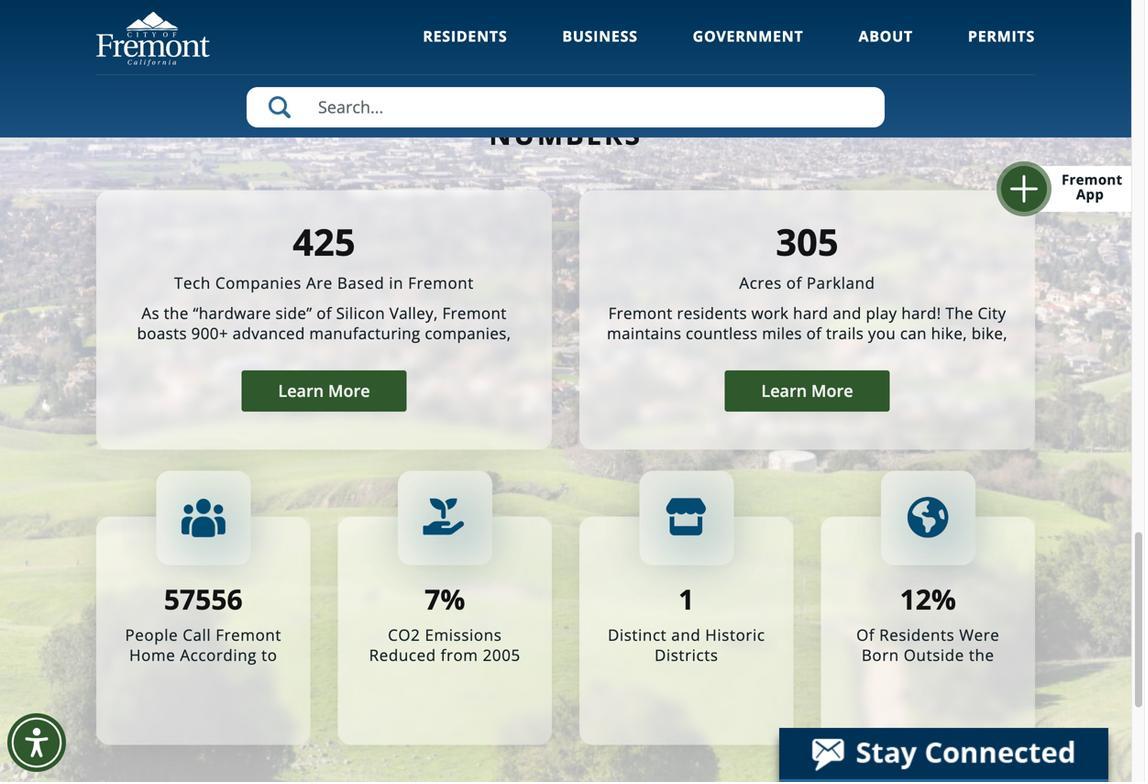 Task type: locate. For each thing, give the bounding box(es) containing it.
hike,
[[932, 323, 968, 344]]

1 horizontal spatial the
[[970, 645, 995, 666]]

call
[[183, 625, 211, 646]]

%
[[441, 581, 465, 618], [932, 581, 957, 618]]

to left 2019
[[416, 665, 432, 686]]

1 vertical spatial the
[[970, 645, 995, 666]]

learn more
[[278, 380, 370, 402], [762, 380, 854, 402]]

learn down the representing
[[278, 380, 324, 402]]

hard
[[794, 303, 829, 324]]

fremont
[[1062, 170, 1123, 189], [408, 272, 474, 294], [443, 303, 507, 324], [609, 303, 673, 324], [216, 625, 282, 646]]

1 horizontal spatial residents
[[880, 625, 955, 646]]

1 horizontal spatial of
[[787, 272, 803, 294]]

learn more down every
[[278, 380, 370, 402]]

from
[[441, 645, 479, 666]]

co2
[[388, 625, 421, 646]]

1 inside as the "hardware side" of silicon valley, fremont boasts 900+ advanced manufacturing companies, representing 1 in every 4 jobs.
[[311, 343, 321, 365]]

1 more from the left
[[328, 380, 370, 402]]

the inside the 13 % of residents were born outside the u.s.
[[970, 645, 995, 666]]

of inside 343 acres of parkland
[[787, 272, 803, 294]]

1 learn from the left
[[278, 380, 324, 402]]

13 % of residents were born outside the u.s.
[[857, 581, 1000, 686]]

0 vertical spatial in
[[389, 272, 404, 294]]

0 horizontal spatial learn more
[[278, 380, 370, 402]]

343 acres of parkland
[[740, 217, 876, 294]]

% for 13
[[932, 581, 957, 618]]

outside
[[904, 645, 965, 666]]

learn
[[278, 380, 324, 402], [762, 380, 808, 402]]

1 horizontal spatial to
[[416, 665, 432, 686]]

0 horizontal spatial 1
[[311, 343, 321, 365]]

fremont inside 64696 people call fremont home according to 2020 census
[[216, 625, 282, 646]]

and down the parkland
[[833, 303, 862, 324]]

u.s.
[[914, 665, 944, 686]]

1 vertical spatial in
[[325, 343, 339, 365]]

countless
[[686, 323, 758, 344]]

0 horizontal spatial %
[[441, 581, 465, 618]]

numbers
[[489, 116, 643, 153]]

900+
[[191, 323, 228, 344]]

the right outside
[[970, 645, 995, 666]]

0 vertical spatial and
[[833, 303, 862, 324]]

% inside 8 % co2 emissions reduced from 2005 to 2019
[[441, 581, 465, 618]]

residents
[[423, 26, 508, 46], [880, 625, 955, 646]]

1 horizontal spatial learn
[[762, 380, 808, 402]]

0 horizontal spatial in
[[325, 343, 339, 365]]

more down explore. on the top right of page
[[812, 380, 854, 402]]

learn more down &
[[762, 380, 854, 402]]

8 % co2 emissions reduced from 2005 to 2019
[[369, 581, 521, 686]]

and right "distinct" at the right bottom
[[672, 625, 701, 646]]

the
[[642, 83, 702, 120]]

of
[[787, 272, 803, 294], [317, 303, 332, 324], [807, 323, 822, 344]]

learn down &
[[762, 380, 808, 402]]

residents up fremont at the top
[[423, 26, 508, 46]]

1 vertical spatial and
[[672, 625, 701, 646]]

to right census
[[262, 645, 278, 666]]

0 horizontal spatial of
[[317, 303, 332, 324]]

1
[[311, 343, 321, 365], [679, 581, 695, 618]]

0 horizontal spatial to
[[262, 645, 278, 666]]

fremont inside fremont residents work hard and play hard! the city maintains countless miles of trails you can hike, bike, run & explore.
[[609, 303, 673, 324]]

to
[[262, 645, 278, 666], [416, 665, 432, 686]]

"hardware
[[193, 303, 271, 324]]

477
[[293, 217, 356, 267]]

app
[[1077, 185, 1105, 204]]

2 horizontal spatial of
[[807, 323, 822, 344]]

2 more from the left
[[812, 380, 854, 402]]

in up valley,
[[389, 272, 404, 294]]

reduced
[[369, 645, 436, 666]]

in
[[389, 272, 404, 294], [325, 343, 339, 365]]

1 up districts
[[679, 581, 695, 618]]

1 horizontal spatial %
[[932, 581, 957, 618]]

1 learn more from the left
[[278, 380, 370, 402]]

jobs.
[[403, 343, 438, 365]]

1 horizontal spatial learn more
[[762, 380, 854, 402]]

of
[[857, 625, 875, 646]]

representing
[[210, 343, 307, 365]]

% up "emissions"
[[441, 581, 465, 618]]

1 down side" on the top of the page
[[311, 343, 321, 365]]

2019
[[437, 665, 474, 686]]

13
[[901, 581, 932, 618]]

about
[[859, 26, 914, 46]]

distinct
[[608, 625, 667, 646]]

play
[[867, 303, 898, 324]]

0 horizontal spatial learn
[[278, 380, 324, 402]]

1 distinct and historic districts
[[608, 581, 766, 666]]

miles
[[763, 323, 803, 344]]

1 vertical spatial residents
[[880, 625, 955, 646]]

1 horizontal spatial more
[[812, 380, 854, 402]]

0 horizontal spatial the
[[164, 303, 189, 324]]

more down every
[[328, 380, 370, 402]]

side"
[[276, 303, 312, 324]]

% up outside
[[932, 581, 957, 618]]

% inside the 13 % of residents were born outside the u.s.
[[932, 581, 957, 618]]

in inside 477 tech companies are based in fremont
[[389, 272, 404, 294]]

1 vertical spatial 1
[[679, 581, 695, 618]]

government link
[[693, 26, 804, 71]]

the right as
[[164, 303, 189, 324]]

2 learn from the left
[[762, 380, 808, 402]]

64696 people call fremont home according to 2020 census
[[125, 581, 282, 686]]

of inside as the "hardware side" of silicon valley, fremont boasts 900+ advanced manufacturing companies, representing 1 in every 4 jobs.
[[317, 303, 332, 324]]

0 horizontal spatial and
[[672, 625, 701, 646]]

born
[[862, 645, 900, 666]]

0 vertical spatial 1
[[311, 343, 321, 365]]

silicon
[[336, 303, 385, 324]]

trails
[[827, 323, 864, 344]]

1 horizontal spatial and
[[833, 303, 862, 324]]

residents down 13
[[880, 625, 955, 646]]

0 horizontal spatial residents
[[423, 26, 508, 46]]

of right side" on the top of the page
[[317, 303, 332, 324]]

of right "acres"
[[787, 272, 803, 294]]

the
[[946, 303, 974, 324]]

people
[[125, 625, 178, 646]]

fremont app link
[[1021, 166, 1132, 212]]

0 vertical spatial the
[[164, 303, 189, 324]]

in left every
[[325, 343, 339, 365]]

1 horizontal spatial in
[[389, 272, 404, 294]]

1 horizontal spatial 1
[[679, 581, 695, 618]]

companies,
[[425, 323, 511, 344]]

the
[[164, 303, 189, 324], [970, 645, 995, 666]]

and
[[833, 303, 862, 324], [672, 625, 701, 646]]

2 % from the left
[[932, 581, 957, 618]]

8
[[425, 581, 441, 618]]

of left trails
[[807, 323, 822, 344]]

0 horizontal spatial more
[[328, 380, 370, 402]]

2 learn more from the left
[[762, 380, 854, 402]]

more
[[328, 380, 370, 402], [812, 380, 854, 402]]

1 % from the left
[[441, 581, 465, 618]]



Task type: describe. For each thing, give the bounding box(es) containing it.
stay connected image
[[780, 728, 1107, 780]]

0 vertical spatial residents
[[423, 26, 508, 46]]

according
[[180, 645, 257, 666]]

fremont inside as the "hardware side" of silicon valley, fremont boasts 900+ advanced manufacturing companies, representing 1 in every 4 jobs.
[[443, 303, 507, 324]]

you
[[869, 323, 897, 344]]

permits link
[[969, 26, 1036, 71]]

to inside 64696 people call fremont home according to 2020 census
[[262, 645, 278, 666]]

work
[[752, 303, 789, 324]]

230,646 image
[[181, 499, 225, 538]]

residents inside the 13 % of residents were born outside the u.s.
[[880, 625, 955, 646]]

2005
[[483, 645, 521, 666]]

about link
[[859, 26, 914, 71]]

in inside as the "hardware side" of silicon valley, fremont boasts 900+ advanced manufacturing companies, representing 1 in every 4 jobs.
[[325, 343, 339, 365]]

learn more for 343
[[762, 380, 854, 402]]

government
[[693, 26, 804, 46]]

emissions
[[425, 625, 502, 646]]

census
[[197, 665, 253, 686]]

every
[[343, 343, 385, 365]]

maintains
[[607, 323, 682, 344]]

home
[[129, 645, 176, 666]]

and inside fremont residents work hard and play hard! the city maintains countless miles of trails you can hike, bike, run & explore.
[[833, 303, 862, 324]]

city
[[978, 303, 1007, 324]]

29.7% image
[[423, 496, 467, 540]]

residents link
[[423, 26, 508, 71]]

learn for 343
[[762, 380, 808, 402]]

permits
[[969, 26, 1036, 46]]

343
[[776, 217, 839, 267]]

explore.
[[801, 343, 862, 365]]

learn for 477
[[278, 380, 324, 402]]

hard!
[[902, 303, 942, 324]]

boasts
[[137, 323, 187, 344]]

48.6% image
[[907, 496, 951, 540]]

4
[[389, 343, 398, 365]]

477 tech companies are based in fremont
[[174, 217, 474, 294]]

run
[[754, 343, 780, 365]]

&
[[784, 343, 796, 365]]

fremont app
[[1062, 170, 1123, 204]]

1 inside 1 distinct and historic districts
[[679, 581, 695, 618]]

bike,
[[972, 323, 1008, 344]]

more for 343
[[812, 380, 854, 402]]

advanced
[[233, 323, 305, 344]]

parkland
[[807, 272, 876, 294]]

fremont inside 477 tech companies are based in fremont
[[408, 272, 474, 294]]

based
[[338, 272, 385, 294]]

business
[[563, 26, 638, 46]]

fremont residents work hard and play hard! the city maintains countless miles of trails you can hike, bike, run & explore.
[[607, 303, 1008, 365]]

business link
[[563, 26, 638, 71]]

can
[[901, 323, 928, 344]]

as
[[142, 303, 160, 324]]

tech
[[174, 272, 211, 294]]

districts
[[655, 645, 719, 666]]

of inside fremont residents work hard and play hard! the city maintains countless miles of trails you can hike, bike, run & explore.
[[807, 323, 822, 344]]

as the "hardware side" of silicon valley, fremont boasts 900+ advanced manufacturing companies, representing 1 in every 4 jobs.
[[137, 303, 511, 365]]

2020
[[154, 665, 192, 686]]

fremont by the numbers
[[430, 83, 702, 153]]

are
[[306, 272, 333, 294]]

and inside 1 distinct and historic districts
[[672, 625, 701, 646]]

the inside as the "hardware side" of silicon valley, fremont boasts 900+ advanced manufacturing companies, representing 1 in every 4 jobs.
[[164, 303, 189, 324]]

by
[[592, 83, 633, 120]]

manufacturing
[[310, 323, 421, 344]]

to inside 8 % co2 emissions reduced from 2005 to 2019
[[416, 665, 432, 686]]

were
[[960, 625, 1000, 646]]

valley,
[[390, 303, 438, 324]]

companies
[[215, 272, 302, 294]]

fremont
[[430, 83, 582, 120]]

historic
[[706, 625, 766, 646]]

6 image
[[665, 496, 709, 540]]

% for 8
[[441, 581, 465, 618]]

more for 477
[[328, 380, 370, 402]]

residents
[[677, 303, 748, 324]]

64696
[[164, 581, 243, 618]]

acres
[[740, 272, 782, 294]]

learn more for 477
[[278, 380, 370, 402]]

Search text field
[[247, 87, 885, 128]]



Task type: vqa. For each thing, say whether or not it's contained in the screenshot.
Fremont in the As the "hardware side" of Silicon Valley, Fremont boasts 900+ advanced manufacturing companies, representing 1 in every 4 jobs.
yes



